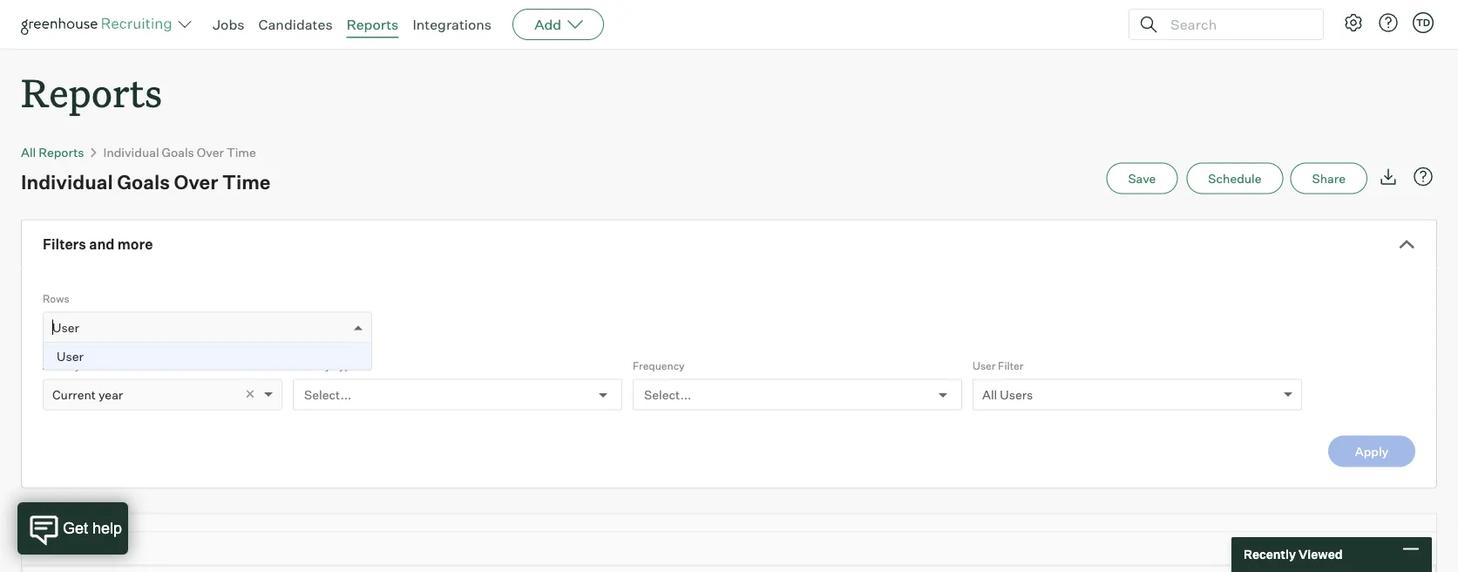 Task type: locate. For each thing, give the bounding box(es) containing it.
user for user filter
[[973, 359, 996, 372]]

1 select... from the left
[[304, 387, 352, 402]]

schedule button
[[1187, 163, 1284, 194]]

individual down all reports
[[21, 170, 113, 194]]

all reports
[[21, 144, 84, 160]]

viewed
[[1299, 547, 1343, 562]]

Search text field
[[1167, 12, 1308, 37]]

user up current on the left of page
[[57, 349, 84, 364]]

activity
[[43, 359, 80, 372], [293, 359, 331, 372]]

user list box
[[44, 343, 371, 369]]

filters and more
[[43, 236, 153, 253]]

user down rows
[[52, 320, 79, 335]]

greenhouse recruiting image
[[21, 14, 178, 35]]

1 vertical spatial all
[[983, 387, 998, 402]]

column header
[[22, 514, 65, 532]]

configure image
[[1344, 12, 1365, 33]]

save button
[[1107, 163, 1178, 194]]

add
[[535, 16, 562, 33]]

more
[[118, 236, 153, 253]]

filter
[[999, 359, 1024, 372]]

time
[[227, 144, 256, 160], [222, 170, 271, 194]]

1 horizontal spatial all
[[983, 387, 998, 402]]

add button
[[513, 9, 604, 40]]

activity left type
[[293, 359, 331, 372]]

save
[[1129, 171, 1157, 186]]

1 horizontal spatial users
[[1000, 387, 1034, 402]]

select...
[[304, 387, 352, 402], [644, 387, 692, 402]]

1 vertical spatial users
[[39, 543, 69, 556]]

0 vertical spatial all
[[21, 144, 36, 160]]

current year
[[52, 387, 123, 402]]

activity up current on the left of page
[[43, 359, 80, 372]]

download image
[[1379, 166, 1400, 187]]

0 horizontal spatial activity
[[43, 359, 80, 372]]

activity for activity type
[[293, 359, 331, 372]]

1 vertical spatial individual goals over time
[[21, 170, 271, 194]]

candidates link
[[259, 16, 333, 33]]

2 activity from the left
[[293, 359, 331, 372]]

1 horizontal spatial select...
[[644, 387, 692, 402]]

user
[[52, 320, 79, 335], [57, 349, 84, 364], [973, 359, 996, 372]]

user option
[[52, 320, 79, 335], [44, 343, 371, 369]]

user option up ×
[[44, 343, 371, 369]]

share button
[[1291, 163, 1368, 194]]

0 vertical spatial users
[[1000, 387, 1034, 402]]

all
[[21, 144, 36, 160], [983, 387, 998, 402]]

all reports link
[[21, 144, 84, 160]]

select... for frequency
[[644, 387, 692, 402]]

integrations
[[413, 16, 492, 33]]

user for top user "option"
[[52, 320, 79, 335]]

None field
[[52, 313, 57, 345]]

user inside "option"
[[57, 349, 84, 364]]

user option down rows
[[52, 320, 79, 335]]

individual goals over time
[[103, 144, 256, 160], [21, 170, 271, 194]]

0 horizontal spatial users
[[39, 543, 69, 556]]

0 vertical spatial over
[[197, 144, 224, 160]]

individual
[[103, 144, 159, 160], [21, 170, 113, 194]]

goals
[[162, 144, 194, 160], [117, 170, 170, 194]]

1 vertical spatial user option
[[44, 343, 371, 369]]

select... down frequency
[[644, 387, 692, 402]]

candidates
[[259, 16, 333, 33]]

user left filter
[[973, 359, 996, 372]]

current
[[52, 387, 96, 402]]

over
[[197, 144, 224, 160], [174, 170, 218, 194]]

0 vertical spatial time
[[227, 144, 256, 160]]

activity type
[[293, 359, 357, 372]]

2 select... from the left
[[644, 387, 692, 402]]

0 horizontal spatial all
[[21, 144, 36, 160]]

user for user "option" to the bottom
[[57, 349, 84, 364]]

reports link
[[347, 16, 399, 33]]

select... for activity type
[[304, 387, 352, 402]]

td button
[[1414, 12, 1435, 33]]

reports
[[347, 16, 399, 33], [21, 66, 162, 118], [39, 144, 84, 160]]

users
[[1000, 387, 1034, 402], [39, 543, 69, 556]]

activity date
[[43, 359, 106, 372]]

individual right all reports
[[103, 144, 159, 160]]

1 horizontal spatial activity
[[293, 359, 331, 372]]

select... down activity type
[[304, 387, 352, 402]]

and
[[89, 236, 115, 253]]

share
[[1313, 171, 1346, 186]]

0 horizontal spatial select...
[[304, 387, 352, 402]]

1 activity from the left
[[43, 359, 80, 372]]

jobs
[[213, 16, 245, 33]]

×
[[245, 383, 256, 403]]

individual goals over time link
[[103, 144, 256, 160]]

1 vertical spatial over
[[174, 170, 218, 194]]

0 vertical spatial goals
[[162, 144, 194, 160]]

recently
[[1244, 547, 1297, 562]]



Task type: vqa. For each thing, say whether or not it's contained in the screenshot.
'activity' to the right
yes



Task type: describe. For each thing, give the bounding box(es) containing it.
1 vertical spatial goals
[[117, 170, 170, 194]]

1 vertical spatial reports
[[21, 66, 162, 118]]

td
[[1417, 17, 1431, 28]]

faq image
[[1414, 166, 1435, 187]]

users column header
[[22, 533, 1453, 565]]

0 vertical spatial reports
[[347, 16, 399, 33]]

all for all reports
[[21, 144, 36, 160]]

users grid
[[22, 514, 1453, 566]]

jobs link
[[213, 16, 245, 33]]

type
[[333, 359, 357, 372]]

schedule
[[1209, 171, 1262, 186]]

filters
[[43, 236, 86, 253]]

0 vertical spatial user option
[[52, 320, 79, 335]]

users inside users 'column header'
[[39, 543, 69, 556]]

activity for activity date
[[43, 359, 80, 372]]

current year option
[[52, 387, 123, 402]]

0 vertical spatial individual
[[103, 144, 159, 160]]

date
[[83, 359, 106, 372]]

1 vertical spatial individual
[[21, 170, 113, 194]]

user filter
[[973, 359, 1024, 372]]

save and schedule this report to revisit it! element
[[1107, 163, 1187, 194]]

year
[[99, 387, 123, 402]]

all for all users
[[983, 387, 998, 402]]

recently viewed
[[1244, 547, 1343, 562]]

column header inside 'users' grid
[[22, 514, 65, 532]]

1 vertical spatial time
[[222, 170, 271, 194]]

integrations link
[[413, 16, 492, 33]]

0 vertical spatial individual goals over time
[[103, 144, 256, 160]]

rows
[[43, 292, 69, 305]]

frequency
[[633, 359, 685, 372]]

td button
[[1410, 9, 1438, 37]]

all users
[[983, 387, 1034, 402]]

2 vertical spatial reports
[[39, 144, 84, 160]]



